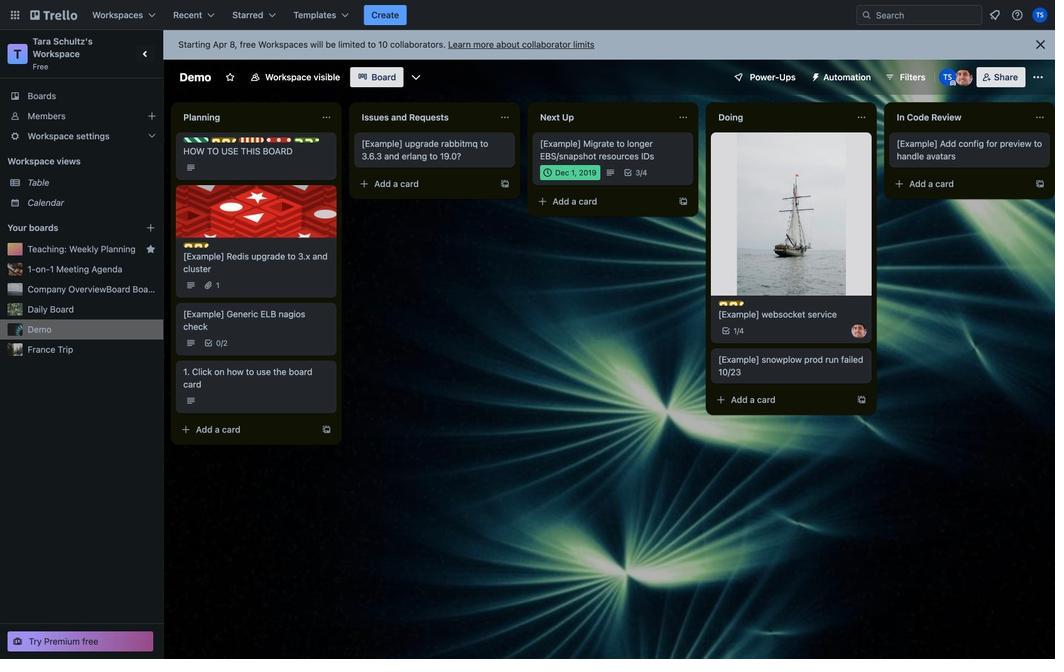 Task type: vqa. For each thing, say whether or not it's contained in the screenshot.
Request
no



Task type: locate. For each thing, give the bounding box(es) containing it.
tara schultz (taraschultz7) image
[[939, 68, 956, 86]]

1 vertical spatial create from template… image
[[678, 197, 688, 207]]

0 notifications image
[[987, 8, 1002, 23]]

2 horizontal spatial create from template… image
[[857, 395, 867, 405]]

Search field
[[857, 5, 982, 25]]

color: lime, title: "secrets" element
[[294, 138, 319, 143]]

james peterson (jamespeterson93) image
[[955, 68, 973, 86], [852, 323, 867, 339]]

0 horizontal spatial create from template… image
[[678, 197, 688, 207]]

0 horizontal spatial color: yellow, title: "ready to merge" element
[[183, 243, 209, 248]]

2 horizontal spatial color: yellow, title: "ready to merge" element
[[718, 301, 744, 306]]

2 vertical spatial color: yellow, title: "ready to merge" element
[[718, 301, 744, 306]]

customize views image
[[410, 71, 422, 84]]

0 vertical spatial create from template… image
[[1035, 179, 1045, 189]]

color: yellow, title: "ready to merge" element
[[211, 138, 236, 143], [183, 243, 209, 248], [718, 301, 744, 306]]

this member is an admin of this board. image
[[950, 80, 956, 86]]

0 vertical spatial james peterson (jamespeterson93) image
[[955, 68, 973, 86]]

0 horizontal spatial james peterson (jamespeterson93) image
[[852, 323, 867, 339]]

None text field
[[711, 107, 852, 127]]

add board image
[[146, 223, 156, 233]]

1 horizontal spatial create from template… image
[[1035, 179, 1045, 189]]

2 vertical spatial create from template… image
[[322, 425, 332, 435]]

back to home image
[[30, 5, 77, 25]]

1 vertical spatial james peterson (jamespeterson93) image
[[852, 323, 867, 339]]

1 horizontal spatial color: yellow, title: "ready to merge" element
[[211, 138, 236, 143]]

1 vertical spatial color: yellow, title: "ready to merge" element
[[183, 243, 209, 248]]

None text field
[[176, 107, 317, 127], [354, 107, 495, 127], [533, 107, 673, 127], [889, 107, 1030, 127], [176, 107, 317, 127], [354, 107, 495, 127], [533, 107, 673, 127], [889, 107, 1030, 127]]

0 vertical spatial color: yellow, title: "ready to merge" element
[[211, 138, 236, 143]]

None checkbox
[[540, 165, 600, 180]]

your boards with 6 items element
[[8, 220, 127, 236]]

0 vertical spatial create from template… image
[[500, 179, 510, 189]]

1 horizontal spatial create from template… image
[[500, 179, 510, 189]]

search image
[[862, 10, 872, 20]]

0 horizontal spatial create from template… image
[[322, 425, 332, 435]]

create from template… image
[[1035, 179, 1045, 189], [678, 197, 688, 207]]

create from template… image
[[500, 179, 510, 189], [857, 395, 867, 405], [322, 425, 332, 435]]



Task type: describe. For each thing, give the bounding box(es) containing it.
open information menu image
[[1011, 9, 1024, 21]]

tara schultz (taraschultz7) image
[[1033, 8, 1048, 23]]

1 vertical spatial create from template… image
[[857, 395, 867, 405]]

1 horizontal spatial james peterson (jamespeterson93) image
[[955, 68, 973, 86]]

color: orange, title: "manual deploy steps" element
[[239, 138, 264, 143]]

color: red, title: "unshippable!" element
[[266, 138, 291, 143]]

workspace navigation collapse icon image
[[137, 45, 154, 63]]

Board name text field
[[173, 67, 217, 87]]

show menu image
[[1032, 71, 1044, 84]]

star or unstar board image
[[225, 72, 235, 82]]

color: green, title: "verified in staging" element
[[183, 138, 209, 143]]

starred icon image
[[146, 244, 156, 254]]

primary element
[[0, 0, 1055, 30]]

sm image
[[806, 67, 823, 85]]



